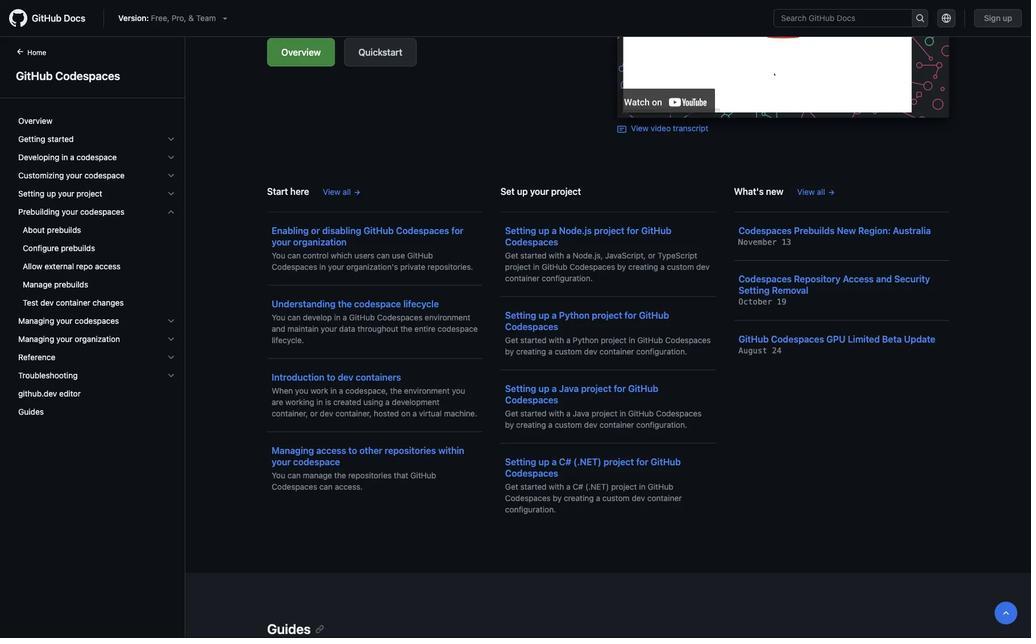 Task type: vqa. For each thing, say whether or not it's contained in the screenshot.
custom within Setting up a Python project for GitHub Codespaces Get started with a Python project in GitHub Codespaces by creating a custom dev container configuration.
yes



Task type: locate. For each thing, give the bounding box(es) containing it.
3 sc 9kayk9 0 image from the top
[[167, 171, 176, 180]]

4 with from the top
[[549, 482, 564, 491]]

0 horizontal spatial c#
[[559, 457, 571, 467]]

october
[[739, 297, 772, 307]]

customizing your codespace button
[[14, 167, 180, 185]]

0 horizontal spatial to
[[327, 372, 336, 383]]

0 vertical spatial access
[[95, 262, 121, 271]]

1 vertical spatial guides link
[[267, 621, 324, 637]]

1 you from the top
[[272, 251, 285, 260]]

organization inside enabling or disabling github codespaces for your organization you can control which users can use github codespaces in your organization's private repositories.
[[293, 237, 347, 247]]

your inside "understanding the codespace lifecycle you can develop in a github codespaces environment and maintain your data throughout the entire codespace lifecycle."
[[321, 324, 337, 333]]

2 vertical spatial you
[[272, 471, 285, 480]]

repositories up that
[[385, 445, 436, 456]]

codespaces down the 'setting up your project' dropdown button
[[80, 207, 124, 217]]

1 with from the top
[[549, 251, 564, 260]]

view for codespaces prebuilds new region: australia
[[797, 187, 815, 196]]

2 vertical spatial or
[[310, 409, 318, 418]]

in inside dropdown button
[[61, 153, 68, 162]]

0 vertical spatial guides link
[[14, 403, 180, 421]]

overview link
[[267, 38, 335, 67], [14, 112, 180, 130]]

access inside managing access to other repositories within your codespace you can manage the repositories that github codespaces can access.
[[316, 445, 346, 456]]

all up prebuilds
[[817, 187, 825, 196]]

view all link
[[323, 186, 361, 198], [797, 186, 835, 198]]

you down enabling
[[272, 251, 285, 260]]

1 horizontal spatial view all link
[[797, 186, 835, 198]]

august
[[739, 346, 767, 355]]

custom
[[667, 262, 694, 271], [555, 347, 582, 356], [555, 420, 582, 430], [603, 493, 630, 503]]

prebuilds
[[47, 225, 81, 235], [61, 244, 95, 253], [54, 280, 88, 289]]

0 vertical spatial codespaces
[[80, 207, 124, 217]]

reference button
[[14, 349, 180, 367]]

codespaces inside "understanding the codespace lifecycle you can develop in a github codespaces environment and maintain your data throughout the entire codespace lifecycle."
[[377, 313, 423, 322]]

sc 9kayk9 0 image for managing your codespaces
[[167, 317, 176, 326]]

setting
[[18, 189, 44, 198], [505, 225, 536, 236], [739, 285, 770, 296], [505, 310, 536, 321], [505, 383, 536, 394], [505, 457, 536, 467]]

1 vertical spatial prebuilds
[[61, 244, 95, 253]]

0 vertical spatial you
[[272, 251, 285, 260]]

0 vertical spatial organization
[[293, 237, 347, 247]]

environment up the entire
[[425, 313, 470, 322]]

allow external repo access
[[23, 262, 121, 271]]

0 horizontal spatial and
[[272, 324, 285, 333]]

for inside setting up a python project for github codespaces get started with a python project in github codespaces by creating a custom dev container configuration.
[[625, 310, 637, 321]]

are
[[272, 397, 283, 407]]

test dev container changes
[[23, 298, 124, 308]]

environment
[[425, 313, 470, 322], [404, 386, 450, 395]]

view all link up disabling
[[323, 186, 361, 198]]

up for setting up a node.js project for github codespaces get started with a node.js, javascript, or typescript project in github codespaces by creating a custom dev container configuration.
[[539, 225, 550, 236]]

throughout
[[358, 324, 398, 333]]

1 horizontal spatial guides
[[267, 621, 311, 637]]

up inside dropdown button
[[47, 189, 56, 198]]

prebuilds up allow external repo access
[[61, 244, 95, 253]]

1 sc 9kayk9 0 image from the top
[[167, 189, 176, 198]]

1 horizontal spatial c#
[[573, 482, 583, 491]]

0 vertical spatial environment
[[425, 313, 470, 322]]

in inside setting up a java project for github codespaces get started with a java project in github codespaces by creating a custom dev container configuration.
[[620, 409, 626, 418]]

sc 9kayk9 0 image inside managing your codespaces dropdown button
[[167, 317, 176, 326]]

started
[[47, 134, 74, 144], [521, 251, 547, 260], [521, 335, 547, 345], [521, 409, 547, 418], [521, 482, 547, 491]]

get inside setting up a java project for github codespaces get started with a java project in github codespaces by creating a custom dev container configuration.
[[505, 409, 518, 418]]

2 view all from the left
[[797, 187, 825, 196]]

up inside setting up a node.js project for github codespaces get started with a node.js, javascript, or typescript project in github codespaces by creating a custom dev container configuration.
[[539, 225, 550, 236]]

0 horizontal spatial guides
[[18, 407, 44, 417]]

0 vertical spatial managing
[[18, 316, 54, 326]]

get for setting up a node.js project for github codespaces
[[505, 251, 518, 260]]

you up working
[[295, 386, 308, 395]]

your
[[66, 171, 82, 180], [530, 186, 549, 197], [58, 189, 74, 198], [62, 207, 78, 217], [272, 237, 291, 247], [328, 262, 344, 271], [56, 316, 73, 326], [321, 324, 337, 333], [56, 335, 73, 344], [272, 457, 291, 467]]

in inside setting up a python project for github codespaces get started with a python project in github codespaces by creating a custom dev container configuration.
[[629, 335, 635, 345]]

to inside managing access to other repositories within your codespace you can manage the repositories that github codespaces can access.
[[349, 445, 357, 456]]

up inside setting up a python project for github codespaces get started with a python project in github codespaces by creating a custom dev container configuration.
[[539, 310, 550, 321]]

codespace down getting started dropdown button
[[77, 153, 117, 162]]

1 horizontal spatial to
[[349, 445, 357, 456]]

node.js
[[559, 225, 592, 236]]

created
[[333, 397, 361, 407]]

introduction to dev containers when you work in a codespace, the environment you are working in is created using a development container, or dev container, hosted on a virtual machine.
[[272, 372, 477, 418]]

up inside setting up a c# (.net) project for github codespaces get started with a c# (.net) project in github codespaces by creating a custom dev container configuration.
[[539, 457, 550, 467]]

view all right new
[[797, 187, 825, 196]]

you up machine.
[[452, 386, 465, 395]]

users
[[354, 251, 375, 260]]

setting for python
[[505, 310, 536, 321]]

github inside "understanding the codespace lifecycle you can develop in a github codespaces environment and maintain your data throughout the entire codespace lifecycle."
[[349, 313, 375, 322]]

guides link
[[14, 403, 180, 421], [267, 621, 324, 637]]

for inside setting up a java project for github codespaces get started with a java project in github codespaces by creating a custom dev container configuration.
[[614, 383, 626, 394]]

sc 9kayk9 0 image
[[167, 135, 176, 144], [167, 153, 176, 162], [167, 171, 176, 180], [167, 353, 176, 362], [167, 371, 176, 380]]

what's
[[734, 186, 764, 197]]

with inside setting up a node.js project for github codespaces get started with a node.js, javascript, or typescript project in github codespaces by creating a custom dev container configuration.
[[549, 251, 564, 260]]

test
[[23, 298, 38, 308]]

sc 9kayk9 0 image inside getting started dropdown button
[[167, 135, 176, 144]]

about prebuilds link
[[14, 221, 180, 239]]

prebuilding your codespaces element
[[9, 203, 185, 312], [9, 221, 185, 312]]

sc 9kayk9 0 image inside reference 'dropdown button'
[[167, 353, 176, 362]]

view all
[[323, 187, 351, 196], [797, 187, 825, 196]]

the inside introduction to dev containers when you work in a codespace, the environment you are working in is created using a development container, or dev container, hosted on a virtual machine.
[[390, 386, 402, 395]]

you up the lifecycle.
[[272, 313, 285, 322]]

codespace up the manage
[[293, 457, 340, 467]]

view all right here at the top of the page
[[323, 187, 351, 196]]

the up access.
[[334, 471, 346, 480]]

developing in a codespace button
[[14, 148, 180, 167]]

container inside setting up a python project for github codespaces get started with a python project in github codespaces by creating a custom dev container configuration.
[[600, 347, 634, 356]]

managing up the manage
[[272, 445, 314, 456]]

view all link for what's new
[[797, 186, 835, 198]]

1 vertical spatial repositories
[[348, 471, 392, 480]]

up inside setting up a java project for github codespaces get started with a java project in github codespaces by creating a custom dev container configuration.
[[539, 383, 550, 394]]

get inside setting up a python project for github codespaces get started with a python project in github codespaces by creating a custom dev container configuration.
[[505, 335, 518, 345]]

organization down managing your codespaces dropdown button
[[75, 335, 120, 344]]

2 with from the top
[[549, 335, 564, 345]]

setting inside setting up a java project for github codespaces get started with a java project in github codespaces by creating a custom dev container configuration.
[[505, 383, 536, 394]]

view all link up prebuilds
[[797, 186, 835, 198]]

sc 9kayk9 0 image inside 'customizing your codespace' dropdown button
[[167, 171, 176, 180]]

and right 'access'
[[876, 274, 892, 285]]

dev inside prebuilding your codespaces element
[[40, 298, 54, 308]]

can up maintain
[[288, 313, 301, 322]]

0 vertical spatial overview link
[[267, 38, 335, 67]]

2 sc 9kayk9 0 image from the top
[[167, 208, 176, 217]]

1 horizontal spatial and
[[876, 274, 892, 285]]

prebuilds down allow external repo access
[[54, 280, 88, 289]]

organization
[[293, 237, 347, 247], [75, 335, 120, 344]]

codespaces inside dropdown button
[[75, 316, 119, 326]]

november 13 element
[[739, 237, 791, 247]]

0 vertical spatial to
[[327, 372, 336, 383]]

scroll to top image
[[1002, 609, 1011, 618]]

0 vertical spatial prebuilds
[[47, 225, 81, 235]]

codespaces inside codespaces repository access and security setting removal october 19
[[739, 274, 792, 285]]

1 sc 9kayk9 0 image from the top
[[167, 135, 176, 144]]

0 vertical spatial (.net)
[[574, 457, 601, 467]]

github codespaces element
[[0, 46, 185, 637]]

configuration.
[[542, 273, 593, 283], [636, 347, 687, 356], [636, 420, 687, 430], [505, 505, 556, 514]]

control
[[303, 251, 329, 260]]

can left the use
[[377, 251, 390, 260]]

project inside dropdown button
[[76, 189, 102, 198]]

0 horizontal spatial you
[[295, 386, 308, 395]]

you left the manage
[[272, 471, 285, 480]]

for for setting up a python project for github codespaces
[[625, 310, 637, 321]]

1 vertical spatial and
[[272, 324, 285, 333]]

started inside setting up a python project for github codespaces get started with a python project in github codespaces by creating a custom dev container configuration.
[[521, 335, 547, 345]]

setting up your project
[[18, 189, 102, 198]]

with for node.js
[[549, 251, 564, 260]]

started for setting up a java project for github codespaces
[[521, 409, 547, 418]]

codespaces
[[55, 69, 120, 82], [396, 225, 449, 236], [739, 225, 792, 236], [505, 237, 558, 247], [272, 262, 317, 271], [570, 262, 615, 271], [739, 274, 792, 285], [377, 313, 423, 322], [505, 321, 558, 332], [771, 334, 824, 345], [665, 335, 711, 345], [505, 395, 558, 405], [656, 409, 702, 418], [505, 468, 558, 479], [272, 482, 317, 491], [505, 493, 551, 503]]

get inside setting up a node.js project for github codespaces get started with a node.js, javascript, or typescript project in github codespaces by creating a custom dev container configuration.
[[505, 251, 518, 260]]

setting inside setting up a python project for github codespaces get started with a python project in github codespaces by creating a custom dev container configuration.
[[505, 310, 536, 321]]

1 vertical spatial access
[[316, 445, 346, 456]]

1 vertical spatial you
[[272, 313, 285, 322]]

1 horizontal spatial view
[[631, 124, 649, 133]]

1 vertical spatial organization
[[75, 335, 120, 344]]

0 horizontal spatial access
[[95, 262, 121, 271]]

started inside setting up a node.js project for github codespaces get started with a node.js, javascript, or typescript project in github codespaces by creating a custom dev container configuration.
[[521, 251, 547, 260]]

started inside setting up a c# (.net) project for github codespaces get started with a c# (.net) project in github codespaces by creating a custom dev container configuration.
[[521, 482, 547, 491]]

troubleshooting button
[[14, 367, 180, 385]]

organization inside "managing your organization" dropdown button
[[75, 335, 120, 344]]

0 vertical spatial or
[[311, 225, 320, 236]]

overview
[[281, 47, 321, 58], [18, 116, 52, 126]]

0 vertical spatial and
[[876, 274, 892, 285]]

container, down working
[[272, 409, 308, 418]]

access up the manage
[[316, 445, 346, 456]]

all for disabling
[[343, 187, 351, 196]]

getting started button
[[14, 130, 180, 148]]

environment up development
[[404, 386, 450, 395]]

1 horizontal spatial you
[[452, 386, 465, 395]]

prebuilds for about prebuilds
[[47, 225, 81, 235]]

or down working
[[310, 409, 318, 418]]

managing up 'reference'
[[18, 335, 54, 344]]

can down the manage
[[319, 482, 333, 491]]

by inside setting up a node.js project for github codespaces get started with a node.js, javascript, or typescript project in github codespaces by creating a custom dev container configuration.
[[617, 262, 626, 271]]

started inside setting up a java project for github codespaces get started with a java project in github codespaces by creating a custom dev container configuration.
[[521, 409, 547, 418]]

codespace right the entire
[[438, 324, 478, 333]]

codespaces inside managing access to other repositories within your codespace you can manage the repositories that github codespaces can access.
[[272, 482, 317, 491]]

prebuilds up "configure prebuilds"
[[47, 225, 81, 235]]

custom inside setting up a java project for github codespaces get started with a java project in github codespaces by creating a custom dev container configuration.
[[555, 420, 582, 430]]

pro,
[[172, 13, 186, 23]]

2 all from the left
[[817, 187, 825, 196]]

the
[[338, 298, 352, 309], [401, 324, 412, 333], [390, 386, 402, 395], [334, 471, 346, 480]]

private
[[400, 262, 425, 271]]

to
[[327, 372, 336, 383], [349, 445, 357, 456]]

1 all from the left
[[343, 187, 351, 196]]

guides
[[18, 407, 44, 417], [267, 621, 311, 637]]

sc 9kayk9 0 image for your
[[167, 171, 176, 180]]

1 horizontal spatial view all
[[797, 187, 825, 196]]

custom inside setting up a node.js project for github codespaces get started with a node.js, javascript, or typescript project in github codespaces by creating a custom dev container configuration.
[[667, 262, 694, 271]]

1 container, from the left
[[272, 409, 308, 418]]

0 horizontal spatial container,
[[272, 409, 308, 418]]

about
[[23, 225, 45, 235]]

with inside setting up a java project for github codespaces get started with a java project in github codespaces by creating a custom dev container configuration.
[[549, 409, 564, 418]]

video
[[651, 124, 671, 133]]

java
[[559, 383, 579, 394], [573, 409, 590, 418]]

2 you from the top
[[272, 313, 285, 322]]

0 horizontal spatial guides link
[[14, 403, 180, 421]]

dev
[[696, 262, 710, 271], [40, 298, 54, 308], [584, 347, 598, 356], [338, 372, 353, 383], [320, 409, 333, 418], [584, 420, 598, 430], [632, 493, 645, 503]]

prebuilding your codespaces button
[[14, 203, 180, 221]]

4 sc 9kayk9 0 image from the top
[[167, 335, 176, 344]]

by inside setting up a c# (.net) project for github codespaces get started with a c# (.net) project in github codespaces by creating a custom dev container configuration.
[[553, 493, 562, 503]]

access
[[843, 274, 874, 285]]

sc 9kayk9 0 image inside the 'setting up your project' dropdown button
[[167, 189, 176, 198]]

4 sc 9kayk9 0 image from the top
[[167, 353, 176, 362]]

you inside enabling or disabling github codespaces for your organization you can control which users can use github codespaces in your organization's private repositories.
[[272, 251, 285, 260]]

1 vertical spatial overview
[[18, 116, 52, 126]]

1 vertical spatial to
[[349, 445, 357, 456]]

you inside managing access to other repositories within your codespace you can manage the repositories that github codespaces can access.
[[272, 471, 285, 480]]

developing in a codespace
[[18, 153, 117, 162]]

0 vertical spatial overview
[[281, 47, 321, 58]]

sc 9kayk9 0 image for prebuilding your codespaces
[[167, 208, 176, 217]]

c#
[[559, 457, 571, 467], [573, 482, 583, 491]]

can inside "understanding the codespace lifecycle you can develop in a github codespaces environment and maintain your data throughout the entire codespace lifecycle."
[[288, 313, 301, 322]]

managing down test
[[18, 316, 54, 326]]

started inside dropdown button
[[47, 134, 74, 144]]

and up the lifecycle.
[[272, 324, 285, 333]]

github.dev editor
[[18, 389, 81, 399]]

you for managing access to other repositories within your codespace
[[272, 471, 285, 480]]

with inside setting up a python project for github codespaces get started with a python project in github codespaces by creating a custom dev container configuration.
[[549, 335, 564, 345]]

to left other
[[349, 445, 357, 456]]

for for setting up a java project for github codespaces
[[614, 383, 626, 394]]

setting inside setting up a c# (.net) project for github codespaces get started with a c# (.net) project in github codespaces by creating a custom dev container configuration.
[[505, 457, 536, 467]]

or left typescript
[[648, 251, 656, 260]]

python
[[559, 310, 590, 321], [573, 335, 599, 345]]

1 get from the top
[[505, 251, 518, 260]]

1 horizontal spatial access
[[316, 445, 346, 456]]

or inside setting up a node.js project for github codespaces get started with a node.js, javascript, or typescript project in github codespaces by creating a custom dev container configuration.
[[648, 251, 656, 260]]

1 horizontal spatial organization
[[293, 237, 347, 247]]

in inside setting up a node.js project for github codespaces get started with a node.js, javascript, or typescript project in github codespaces by creating a custom dev container configuration.
[[533, 262, 540, 271]]

sc 9kayk9 0 image
[[167, 189, 176, 198], [167, 208, 176, 217], [167, 317, 176, 326], [167, 335, 176, 344]]

codespaces
[[80, 207, 124, 217], [75, 316, 119, 326]]

sc 9kayk9 0 image for started
[[167, 135, 176, 144]]

typescript
[[658, 251, 698, 260]]

1 horizontal spatial guides link
[[267, 621, 324, 637]]

to up work
[[327, 372, 336, 383]]

team
[[196, 13, 216, 23]]

creating inside setting up a node.js project for github codespaces get started with a node.js, javascript, or typescript project in github codespaces by creating a custom dev container configuration.
[[628, 262, 658, 271]]

view all link for start here
[[323, 186, 361, 198]]

sign up link
[[975, 9, 1022, 27]]

all up disabling
[[343, 187, 351, 196]]

0 horizontal spatial organization
[[75, 335, 120, 344]]

0 vertical spatial repositories
[[385, 445, 436, 456]]

codespaces down test dev container changes link
[[75, 316, 119, 326]]

repo
[[76, 262, 93, 271]]

organization up the control on the left top of page
[[293, 237, 347, 247]]

link image
[[617, 125, 627, 134]]

3 with from the top
[[549, 409, 564, 418]]

1 vertical spatial or
[[648, 251, 656, 260]]

environment inside introduction to dev containers when you work in a codespace, the environment you are working in is created using a development container, or dev container, hosted on a virtual machine.
[[404, 386, 450, 395]]

managing your organization button
[[14, 330, 180, 349]]

5 sc 9kayk9 0 image from the top
[[167, 371, 176, 380]]

4 get from the top
[[505, 482, 518, 491]]

manage prebuilds
[[23, 280, 88, 289]]

with
[[549, 251, 564, 260], [549, 335, 564, 345], [549, 409, 564, 418], [549, 482, 564, 491]]

docs
[[64, 13, 85, 24]]

access down configure prebuilds link
[[95, 262, 121, 271]]

1 horizontal spatial overview link
[[267, 38, 335, 67]]

view right link image
[[631, 124, 649, 133]]

repositories up access.
[[348, 471, 392, 480]]

environment inside "understanding the codespace lifecycle you can develop in a github codespaces environment and maintain your data throughout the entire codespace lifecycle."
[[425, 313, 470, 322]]

a inside developing in a codespace dropdown button
[[70, 153, 74, 162]]

0 horizontal spatial overview
[[18, 116, 52, 126]]

1 prebuilding your codespaces element from the top
[[9, 203, 185, 312]]

view video transcript
[[631, 124, 709, 133]]

your inside managing access to other repositories within your codespace you can manage the repositories that github codespaces can access.
[[272, 457, 291, 467]]

1 vertical spatial overview link
[[14, 112, 180, 130]]

container inside setting up a c# (.net) project for github codespaces get started with a c# (.net) project in github codespaces by creating a custom dev container configuration.
[[647, 493, 682, 503]]

for inside enabling or disabling github codespaces for your organization you can control which users can use github codespaces in your organization's private repositories.
[[452, 225, 464, 236]]

0 horizontal spatial view all
[[323, 187, 351, 196]]

for for enabling or disabling github codespaces for your organization
[[452, 225, 464, 236]]

custom inside setting up a c# (.net) project for github codespaces get started with a c# (.net) project in github codespaces by creating a custom dev container configuration.
[[603, 493, 630, 503]]

managing for codespaces
[[18, 316, 54, 326]]

3 get from the top
[[505, 409, 518, 418]]

allow
[[23, 262, 42, 271]]

0 horizontal spatial view
[[323, 187, 341, 196]]

your inside dropdown button
[[62, 207, 78, 217]]

node.js,
[[573, 251, 603, 260]]

1 vertical spatial java
[[573, 409, 590, 418]]

3 sc 9kayk9 0 image from the top
[[167, 317, 176, 326]]

sc 9kayk9 0 image inside developing in a codespace dropdown button
[[167, 153, 176, 162]]

1 view all from the left
[[323, 187, 351, 196]]

creating
[[628, 262, 658, 271], [516, 347, 546, 356], [516, 420, 546, 430], [564, 493, 594, 503]]

0 horizontal spatial all
[[343, 187, 351, 196]]

dev inside setting up a python project for github codespaces get started with a python project in github codespaces by creating a custom dev container configuration.
[[584, 347, 598, 356]]

1 view all link from the left
[[323, 186, 361, 198]]

the down containers
[[390, 386, 402, 395]]

github docs
[[32, 13, 85, 24]]

view right new
[[797, 187, 815, 196]]

2 vertical spatial prebuilds
[[54, 280, 88, 289]]

configure prebuilds
[[23, 244, 95, 253]]

configuration. inside setting up a python project for github codespaces get started with a python project in github codespaces by creating a custom dev container configuration.
[[636, 347, 687, 356]]

3 you from the top
[[272, 471, 285, 480]]

2 get from the top
[[505, 335, 518, 345]]

up for setting up a python project for github codespaces get started with a python project in github codespaces by creating a custom dev container configuration.
[[539, 310, 550, 321]]

codespaces for managing your codespaces
[[75, 316, 119, 326]]

0 vertical spatial guides
[[18, 407, 44, 417]]

None search field
[[774, 9, 929, 27]]

codespaces inside dropdown button
[[80, 207, 124, 217]]

1 vertical spatial codespaces
[[75, 316, 119, 326]]

you inside "understanding the codespace lifecycle you can develop in a github codespaces environment and maintain your data throughout the entire codespace lifecycle."
[[272, 313, 285, 322]]

managing inside dropdown button
[[18, 316, 54, 326]]

container inside setting up a node.js project for github codespaces get started with a node.js, javascript, or typescript project in github codespaces by creating a custom dev container configuration.
[[505, 273, 540, 283]]

use
[[392, 251, 405, 260]]

for inside setting up a node.js project for github codespaces get started with a node.js, javascript, or typescript project in github codespaces by creating a custom dev container configuration.
[[627, 225, 639, 236]]

2 sc 9kayk9 0 image from the top
[[167, 153, 176, 162]]

setting for node.js
[[505, 225, 536, 236]]

1 vertical spatial managing
[[18, 335, 54, 344]]

tooltip
[[995, 602, 1018, 625]]

view right here at the top of the page
[[323, 187, 341, 196]]

managing
[[18, 316, 54, 326], [18, 335, 54, 344], [272, 445, 314, 456]]

container, down created
[[335, 409, 372, 418]]

1 horizontal spatial all
[[817, 187, 825, 196]]

creating inside setting up a java project for github codespaces get started with a java project in github codespaces by creating a custom dev container configuration.
[[516, 420, 546, 430]]

1 vertical spatial c#
[[573, 482, 583, 491]]

github codespaces link
[[14, 67, 171, 84]]

a
[[70, 153, 74, 162], [552, 225, 557, 236], [566, 251, 571, 260], [661, 262, 665, 271], [552, 310, 557, 321], [343, 313, 347, 322], [566, 335, 571, 345], [548, 347, 553, 356], [552, 383, 557, 394], [339, 386, 343, 395], [385, 397, 390, 407], [413, 409, 417, 418], [566, 409, 571, 418], [548, 420, 553, 430], [552, 457, 557, 467], [566, 482, 571, 491], [596, 493, 600, 503]]

1 vertical spatial environment
[[404, 386, 450, 395]]

configuration. inside setting up a node.js project for github codespaces get started with a node.js, javascript, or typescript project in github codespaces by creating a custom dev container configuration.
[[542, 273, 593, 283]]

0 horizontal spatial view all link
[[323, 186, 361, 198]]

view for enabling or disabling github codespaces for your organization
[[323, 187, 341, 196]]

understanding
[[272, 298, 336, 309]]

or up the control on the left top of page
[[311, 225, 320, 236]]

2 horizontal spatial view
[[797, 187, 815, 196]]

1 horizontal spatial container,
[[335, 409, 372, 418]]

and
[[876, 274, 892, 285], [272, 324, 285, 333]]

0 horizontal spatial overview link
[[14, 112, 180, 130]]

up
[[1003, 13, 1013, 23], [517, 186, 528, 197], [47, 189, 56, 198], [539, 225, 550, 236], [539, 310, 550, 321], [539, 383, 550, 394], [539, 457, 550, 467]]

understanding the codespace lifecycle you can develop in a github codespaces environment and maintain your data throughout the entire codespace lifecycle.
[[272, 298, 478, 345]]

2 prebuilding your codespaces element from the top
[[9, 221, 185, 312]]

2 vertical spatial managing
[[272, 445, 314, 456]]

the inside managing access to other repositories within your codespace you can manage the repositories that github codespaces can access.
[[334, 471, 346, 480]]

codespace down developing in a codespace dropdown button
[[84, 171, 125, 180]]

dev inside setting up a java project for github codespaces get started with a java project in github codespaces by creating a custom dev container configuration.
[[584, 420, 598, 430]]

or
[[311, 225, 320, 236], [648, 251, 656, 260], [310, 409, 318, 418]]

all
[[343, 187, 351, 196], [817, 187, 825, 196]]

you for enabling or disabling github codespaces for your organization
[[272, 251, 285, 260]]

transcript
[[673, 124, 709, 133]]

2 view all link from the left
[[797, 186, 835, 198]]

guides inside github codespaces element
[[18, 407, 44, 417]]



Task type: describe. For each thing, give the bounding box(es) containing it.
machine.
[[444, 409, 477, 418]]

changes
[[93, 298, 124, 308]]

lifecycle.
[[272, 335, 304, 345]]

github docs link
[[9, 9, 94, 27]]

dev inside setting up a node.js project for github codespaces get started with a node.js, javascript, or typescript project in github codespaces by creating a custom dev container configuration.
[[696, 262, 710, 271]]

your inside dropdown button
[[56, 316, 73, 326]]

security
[[895, 274, 930, 285]]

sc 9kayk9 0 image for in
[[167, 153, 176, 162]]

setting up your project button
[[14, 185, 180, 203]]

setting up a c# (.net) project for github codespaces get started with a c# (.net) project in github codespaces by creating a custom dev container configuration.
[[505, 457, 682, 514]]

started for setting up a node.js project for github codespaces
[[521, 251, 547, 260]]

github inside managing access to other repositories within your codespace you can manage the repositories that github codespaces can access.
[[411, 471, 436, 480]]

github inside github codespaces gpu limited beta update august 24
[[739, 334, 769, 345]]

setting inside codespaces repository access and security setting removal october 19
[[739, 285, 770, 296]]

Search GitHub Docs search field
[[774, 10, 912, 27]]

with for java
[[549, 409, 564, 418]]

codespace up throughout
[[354, 298, 401, 309]]

in inside "understanding the codespace lifecycle you can develop in a github codespaces environment and maintain your data throughout the entire codespace lifecycle."
[[334, 313, 341, 322]]

is
[[325, 397, 331, 407]]

get for setting up a python project for github codespaces
[[505, 335, 518, 345]]

setting up a java project for github codespaces get started with a java project in github codespaces by creating a custom dev container configuration.
[[505, 383, 702, 430]]

codespaces inside codespaces prebuilds new region: australia november 13
[[739, 225, 792, 236]]

august 24 element
[[739, 346, 782, 355]]

view video transcript link
[[617, 124, 709, 134]]

github.dev editor link
[[14, 385, 180, 403]]

start
[[267, 186, 288, 197]]

develop
[[303, 313, 332, 322]]

prebuilding your codespaces
[[18, 207, 124, 217]]

a inside "understanding the codespace lifecycle you can develop in a github codespaces environment and maintain your data throughout the entire codespace lifecycle."
[[343, 313, 347, 322]]

manage
[[23, 280, 52, 289]]

to inside introduction to dev containers when you work in a codespace, the environment you are working in is created using a development container, or dev container, hosted on a virtual machine.
[[327, 372, 336, 383]]

prebuilds
[[794, 225, 835, 236]]

prebuilds for manage prebuilds
[[54, 280, 88, 289]]

by inside setting up a java project for github codespaces get started with a java project in github codespaces by creating a custom dev container configuration.
[[505, 420, 514, 430]]

codespace inside managing access to other repositories within your codespace you can manage the repositories that github codespaces can access.
[[293, 457, 340, 467]]

up for set up your project
[[517, 186, 528, 197]]

october 19 element
[[739, 297, 787, 307]]

sc 9kayk9 0 image for setting up your project
[[167, 189, 176, 198]]

with inside setting up a c# (.net) project for github codespaces get started with a c# (.net) project in github codespaces by creating a custom dev container configuration.
[[549, 482, 564, 491]]

dev inside setting up a c# (.net) project for github codespaces get started with a c# (.net) project in github codespaces by creating a custom dev container configuration.
[[632, 493, 645, 503]]

custom inside setting up a python project for github codespaces get started with a python project in github codespaces by creating a custom dev container configuration.
[[555, 347, 582, 356]]

access inside allow external repo access link
[[95, 262, 121, 271]]

start here
[[267, 186, 309, 197]]

configure
[[23, 244, 59, 253]]

november
[[739, 237, 777, 247]]

work
[[311, 386, 328, 395]]

in inside setting up a c# (.net) project for github codespaces get started with a c# (.net) project in github codespaces by creating a custom dev container configuration.
[[639, 482, 646, 491]]

when
[[272, 386, 293, 395]]

removal
[[772, 285, 809, 296]]

sign up
[[984, 13, 1013, 23]]

the up data
[[338, 298, 352, 309]]

working
[[286, 397, 314, 407]]

overview inside github codespaces element
[[18, 116, 52, 126]]

editor
[[59, 389, 81, 399]]

developing
[[18, 153, 59, 162]]

customizing
[[18, 171, 64, 180]]

container inside setting up a java project for github codespaces get started with a java project in github codespaces by creating a custom dev container configuration.
[[600, 420, 634, 430]]

prebuilds for configure prebuilds
[[61, 244, 95, 253]]

which
[[331, 251, 352, 260]]

managing access to other repositories within your codespace you can manage the repositories that github codespaces can access.
[[272, 445, 464, 491]]

for inside setting up a c# (.net) project for github codespaces get started with a c# (.net) project in github codespaces by creating a custom dev container configuration.
[[636, 457, 649, 467]]

sc 9kayk9 0 image inside 'troubleshooting' dropdown button
[[167, 371, 176, 380]]

by inside setting up a python project for github codespaces get started with a python project in github codespaces by creating a custom dev container configuration.
[[505, 347, 514, 356]]

13
[[782, 237, 791, 247]]

get inside setting up a c# (.net) project for github codespaces get started with a c# (.net) project in github codespaces by creating a custom dev container configuration.
[[505, 482, 518, 491]]

0 vertical spatial java
[[559, 383, 579, 394]]

version: free, pro, & team
[[118, 13, 216, 23]]

search image
[[916, 14, 925, 23]]

reference
[[18, 353, 55, 362]]

prebuilding your codespaces element containing prebuilding your codespaces
[[9, 203, 185, 312]]

1 vertical spatial python
[[573, 335, 599, 345]]

19
[[777, 297, 787, 307]]

getting
[[18, 134, 45, 144]]

new
[[766, 186, 784, 197]]

environment for lifecycle
[[425, 313, 470, 322]]

up for setting up a java project for github codespaces get started with a java project in github codespaces by creating a custom dev container configuration.
[[539, 383, 550, 394]]

for for setting up a node.js project for github codespaces
[[627, 225, 639, 236]]

started for setting up a python project for github codespaces
[[521, 335, 547, 345]]

troubleshooting
[[18, 371, 78, 380]]

manage
[[303, 471, 332, 480]]

can left the control on the left top of page
[[288, 251, 301, 260]]

australia
[[893, 225, 931, 236]]

prebuilding
[[18, 207, 60, 217]]

version:
[[118, 13, 149, 23]]

codespaces for prebuilding your codespaces
[[80, 207, 124, 217]]

quickstart
[[358, 47, 402, 58]]

quickstart link
[[344, 38, 417, 67]]

managing for organization
[[18, 335, 54, 344]]

virtual
[[419, 409, 442, 418]]

creating inside setting up a c# (.net) project for github codespaces get started with a c# (.net) project in github codespaces by creating a custom dev container configuration.
[[564, 493, 594, 503]]

entire
[[415, 324, 436, 333]]

2 you from the left
[[452, 386, 465, 395]]

all for new
[[817, 187, 825, 196]]

containers
[[356, 372, 401, 383]]

configure prebuilds link
[[14, 239, 180, 258]]

managing your codespaces button
[[14, 312, 180, 330]]

repository
[[794, 274, 841, 285]]

select language: current language is english image
[[942, 14, 951, 23]]

setting for project
[[18, 189, 44, 198]]

with for python
[[549, 335, 564, 345]]

about prebuilds
[[23, 225, 81, 235]]

manage prebuilds link
[[14, 276, 180, 294]]

get for setting up a java project for github codespaces
[[505, 409, 518, 418]]

home link
[[11, 47, 64, 59]]

set up your project
[[501, 186, 581, 197]]

view inside view video transcript link
[[631, 124, 649, 133]]

1 horizontal spatial overview
[[281, 47, 321, 58]]

view all for what's new
[[797, 187, 825, 196]]

view all for start here
[[323, 187, 351, 196]]

getting started
[[18, 134, 74, 144]]

home
[[27, 48, 46, 56]]

or inside enabling or disabling github codespaces for your organization you can control which users can use github codespaces in your organization's private repositories.
[[311, 225, 320, 236]]

up for sign up
[[1003, 13, 1013, 23]]

new
[[837, 225, 856, 236]]

gpu
[[827, 334, 846, 345]]

up for setting up your project
[[47, 189, 56, 198]]

introduction
[[272, 372, 325, 383]]

can left the manage
[[288, 471, 301, 480]]

creating inside setting up a python project for github codespaces get started with a python project in github codespaces by creating a custom dev container configuration.
[[516, 347, 546, 356]]

0 vertical spatial c#
[[559, 457, 571, 467]]

maintain
[[288, 324, 319, 333]]

the left the entire
[[401, 324, 412, 333]]

using
[[363, 397, 383, 407]]

1 you from the left
[[295, 386, 308, 395]]

other
[[359, 445, 382, 456]]

set
[[501, 186, 515, 197]]

github.dev
[[18, 389, 57, 399]]

prebuilding your codespaces element containing about prebuilds
[[9, 221, 185, 312]]

sc 9kayk9 0 image for managing your organization
[[167, 335, 176, 344]]

configuration. inside setting up a c# (.net) project for github codespaces get started with a c# (.net) project in github codespaces by creating a custom dev container configuration.
[[505, 505, 556, 514]]

repositories.
[[428, 262, 473, 271]]

0 vertical spatial python
[[559, 310, 590, 321]]

limited
[[848, 334, 880, 345]]

codespace,
[[345, 386, 388, 395]]

lifecycle
[[403, 298, 439, 309]]

configuration. inside setting up a java project for github codespaces get started with a java project in github codespaces by creating a custom dev container configuration.
[[636, 420, 687, 430]]

container inside prebuilding your codespaces element
[[56, 298, 90, 308]]

1 vertical spatial (.net)
[[586, 482, 609, 491]]

organization's
[[346, 262, 398, 271]]

managing your organization
[[18, 335, 120, 344]]

setting for java
[[505, 383, 536, 394]]

update
[[904, 334, 936, 345]]

github codespaces gpu limited beta update august 24
[[739, 334, 936, 355]]

here
[[290, 186, 309, 197]]

data
[[339, 324, 355, 333]]

1 vertical spatial guides
[[267, 621, 311, 637]]

codespaces inside github codespaces gpu limited beta update august 24
[[771, 334, 824, 345]]

hosted
[[374, 409, 399, 418]]

setting for c#
[[505, 457, 536, 467]]

up for setting up a c# (.net) project for github codespaces get started with a c# (.net) project in github codespaces by creating a custom dev container configuration.
[[539, 457, 550, 467]]

&
[[188, 13, 194, 23]]

codespaces prebuilds new region: australia november 13
[[739, 225, 931, 247]]

and inside codespaces repository access and security setting removal october 19
[[876, 274, 892, 285]]

setting up a python project for github codespaces get started with a python project in github codespaces by creating a custom dev container configuration.
[[505, 310, 711, 356]]

managing for to
[[272, 445, 314, 456]]

javascript,
[[605, 251, 646, 260]]

environment for containers
[[404, 386, 450, 395]]

and inside "understanding the codespace lifecycle you can develop in a github codespaces environment and maintain your data throughout the entire codespace lifecycle."
[[272, 324, 285, 333]]

disabling
[[322, 225, 361, 236]]

triangle down image
[[220, 14, 230, 23]]

or inside introduction to dev containers when you work in a codespace, the environment you are working in is created using a development container, or dev container, hosted on a virtual machine.
[[310, 409, 318, 418]]

sign
[[984, 13, 1001, 23]]

in inside enabling or disabling github codespaces for your organization you can control which users can use github codespaces in your organization's private repositories.
[[319, 262, 326, 271]]

2 container, from the left
[[335, 409, 372, 418]]

free,
[[151, 13, 169, 23]]



